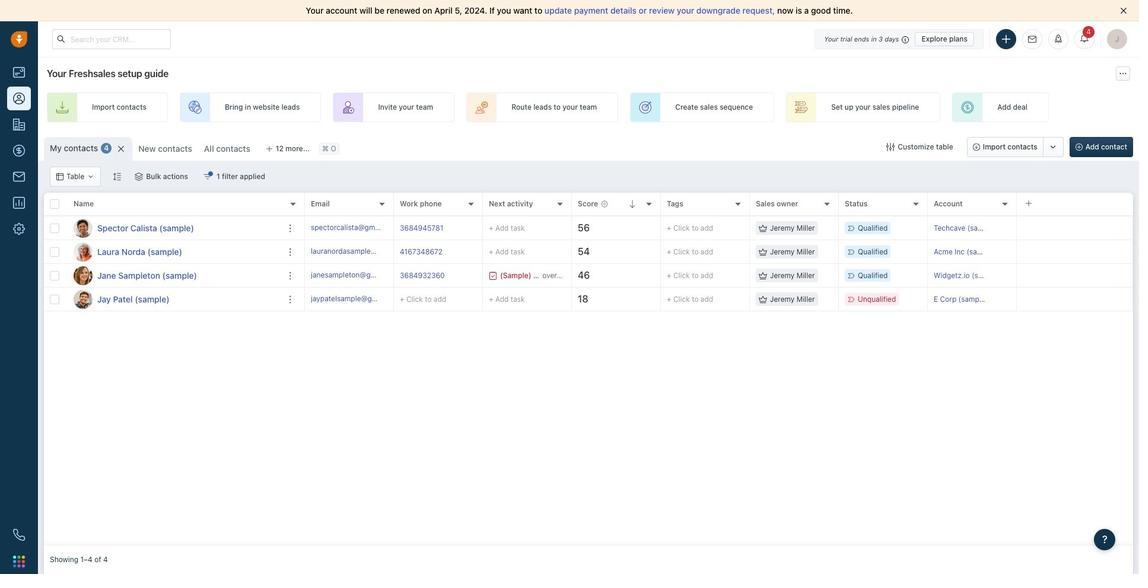 Task type: describe. For each thing, give the bounding box(es) containing it.
phone element
[[7, 523, 31, 547]]

1 row group from the left
[[44, 217, 305, 312]]

j image
[[74, 266, 93, 285]]

style_myh0__igzzd8unmi image
[[113, 172, 121, 181]]

l image
[[74, 242, 93, 261]]

what's new image
[[1054, 34, 1063, 43]]

1 cell from the top
[[1017, 217, 1133, 240]]

send email image
[[1028, 35, 1037, 43]]

4 cell from the top
[[1017, 288, 1133, 311]]

3 cell from the top
[[1017, 264, 1133, 287]]



Task type: locate. For each thing, give the bounding box(es) containing it.
container_wx8msf4aqz5i3rn1 image
[[135, 173, 143, 181], [87, 173, 95, 180], [759, 224, 767, 232], [489, 271, 497, 280], [759, 271, 767, 280]]

row
[[44, 193, 305, 217]]

cell
[[1017, 217, 1133, 240], [1017, 240, 1133, 263], [1017, 264, 1133, 287], [1017, 288, 1133, 311]]

grid
[[44, 192, 1133, 546]]

container_wx8msf4aqz5i3rn1 image
[[887, 143, 895, 151], [203, 173, 212, 181], [56, 173, 63, 180], [759, 248, 767, 256], [759, 295, 767, 304]]

phone image
[[13, 529, 25, 541]]

freshworks switcher image
[[13, 556, 25, 568]]

j image
[[74, 290, 93, 309]]

group
[[967, 137, 1064, 157]]

2 row group from the left
[[305, 217, 1133, 312]]

2 cell from the top
[[1017, 240, 1133, 263]]

press space to select this row. row
[[44, 217, 305, 240], [305, 217, 1133, 240], [44, 240, 305, 264], [305, 240, 1133, 264], [44, 264, 305, 288], [305, 264, 1133, 288], [44, 288, 305, 312], [305, 288, 1133, 312]]

s image
[[74, 219, 93, 238]]

row group
[[44, 217, 305, 312], [305, 217, 1133, 312]]

Search your CRM... text field
[[52, 29, 171, 49]]

close image
[[1120, 7, 1127, 14]]

column header
[[68, 193, 305, 217]]



